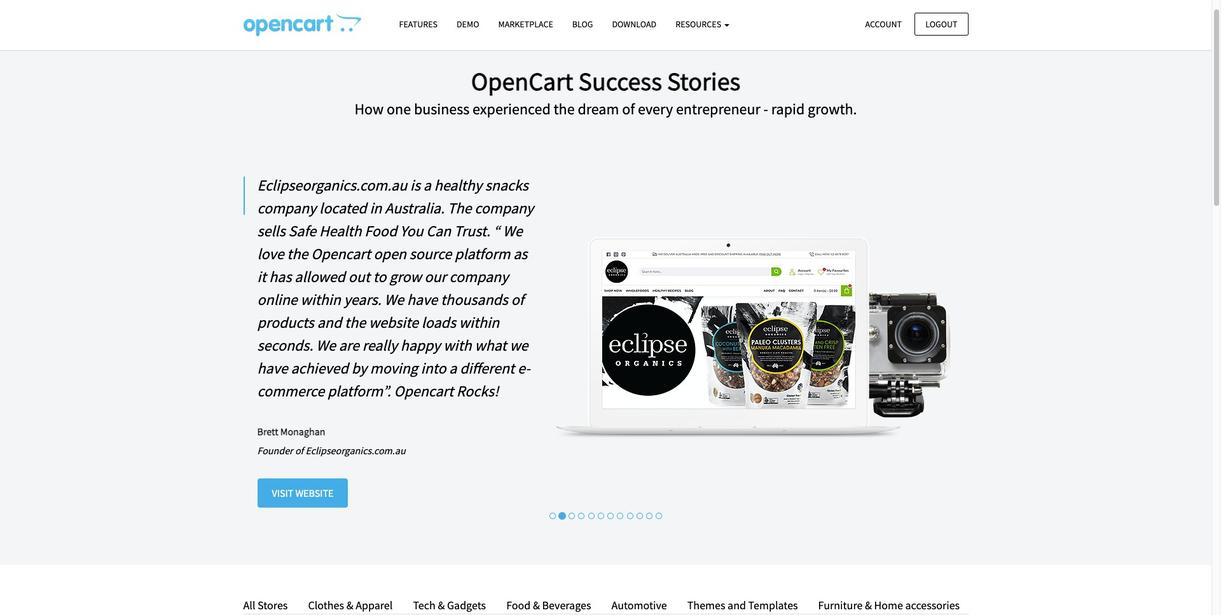 Task type: vqa. For each thing, say whether or not it's contained in the screenshot.
years.
yes



Task type: locate. For each thing, give the bounding box(es) containing it.
love
[[257, 244, 284, 264]]

and
[[317, 313, 342, 332], [728, 598, 746, 613]]

2 horizontal spatial the
[[554, 99, 575, 119]]

2 & from the left
[[438, 598, 445, 613]]

we left are
[[316, 336, 336, 355]]

within down thousands
[[459, 313, 499, 332]]

australia.
[[385, 198, 444, 218]]

& left home
[[865, 598, 872, 613]]

brett
[[257, 425, 278, 438]]

of
[[622, 99, 635, 119], [511, 290, 524, 310], [295, 445, 303, 457]]

loads
[[421, 313, 456, 332]]

the left dream
[[554, 99, 575, 119]]

located
[[319, 198, 367, 218]]

& left beverages
[[533, 598, 540, 613]]

resources link
[[666, 13, 739, 36]]

0 vertical spatial and
[[317, 313, 342, 332]]

eclipseorganics.com.au up located
[[257, 175, 407, 195]]

1 horizontal spatial we
[[384, 290, 404, 310]]

rapid
[[771, 99, 805, 119]]

we up the website at the bottom left of page
[[384, 290, 404, 310]]

founder of eclipseorganics.com.au
[[257, 445, 405, 457]]

-
[[764, 99, 768, 119]]

3 & from the left
[[533, 598, 540, 613]]

of right thousands
[[511, 290, 524, 310]]

you
[[400, 221, 423, 241]]

1 horizontal spatial of
[[511, 290, 524, 310]]

1 vertical spatial and
[[728, 598, 746, 613]]

opencart down health in the top left of the page
[[311, 244, 371, 264]]

1 vertical spatial food
[[506, 598, 531, 613]]

food & beverages
[[506, 598, 591, 613]]

apparel
[[356, 598, 393, 613]]

& right tech on the bottom
[[438, 598, 445, 613]]

happy
[[400, 336, 440, 355]]

platform".
[[327, 381, 391, 401]]

0 vertical spatial have
[[407, 290, 438, 310]]

4 & from the left
[[865, 598, 872, 613]]

1 vertical spatial of
[[511, 290, 524, 310]]

& for tech
[[438, 598, 445, 613]]

&
[[346, 598, 353, 613], [438, 598, 445, 613], [533, 598, 540, 613], [865, 598, 872, 613]]

0 horizontal spatial have
[[257, 359, 288, 378]]

commerce
[[257, 381, 324, 401]]

& right 'clothes'
[[346, 598, 353, 613]]

0 vertical spatial food
[[365, 221, 397, 241]]

0 horizontal spatial and
[[317, 313, 342, 332]]

0 vertical spatial of
[[622, 99, 635, 119]]

2 vertical spatial the
[[345, 313, 366, 332]]

e-
[[518, 359, 530, 378]]

tech
[[413, 598, 435, 613]]

0 vertical spatial the
[[554, 99, 575, 119]]

out
[[348, 267, 370, 287]]

the up are
[[345, 313, 366, 332]]

to
[[373, 267, 386, 287]]

a right the into
[[449, 359, 457, 378]]

0 vertical spatial we
[[503, 221, 522, 241]]

2 vertical spatial of
[[295, 445, 303, 457]]

within down allowed
[[300, 290, 341, 310]]

resources
[[675, 18, 723, 30]]

it
[[257, 267, 266, 287]]

features link
[[390, 13, 447, 36]]

have down our
[[407, 290, 438, 310]]

furniture
[[818, 598, 863, 613]]

1 vertical spatial a
[[449, 359, 457, 378]]

demo
[[457, 18, 479, 30]]

the
[[554, 99, 575, 119], [287, 244, 308, 264], [345, 313, 366, 332]]

stores
[[258, 598, 288, 613]]

monaghan
[[280, 425, 325, 438]]

tech & gadgets
[[413, 598, 486, 613]]

snacks
[[485, 175, 528, 195]]

within
[[300, 290, 341, 310], [459, 313, 499, 332]]

0 horizontal spatial within
[[300, 290, 341, 310]]

0 horizontal spatial a
[[423, 175, 431, 195]]

food inside eclipseorganics.com.au is a healthy snacks company located in australia. the company sells safe health food you can trust. " we love the opencart open source platform as it has allowed out to grow our company online within years. we have thousands of products and the website loads within seconds. we are really happy with what we have achieved by moving into a different e- commerce platform". opencart rocks!
[[365, 221, 397, 241]]

into
[[421, 359, 446, 378]]

1 horizontal spatial food
[[506, 598, 531, 613]]

opencart
[[311, 244, 371, 264], [394, 381, 453, 401]]

opencart success stories how one business experienced the dream of every entrepreneur - rapid growth.
[[355, 66, 857, 119]]

2 horizontal spatial of
[[622, 99, 635, 119]]

company
[[257, 198, 316, 218], [475, 198, 534, 218], [449, 267, 508, 287]]

0 horizontal spatial food
[[365, 221, 397, 241]]

have down seconds.
[[257, 359, 288, 378]]

0 horizontal spatial of
[[295, 445, 303, 457]]

automotive
[[611, 598, 667, 613]]

we
[[503, 221, 522, 241], [384, 290, 404, 310], [316, 336, 336, 355]]

we right the "
[[503, 221, 522, 241]]

allowed
[[295, 267, 345, 287]]

1 & from the left
[[346, 598, 353, 613]]

and inside eclipseorganics.com.au is a healthy snacks company located in australia. the company sells safe health food you can trust. " we love the opencart open source platform as it has allowed out to grow our company online within years. we have thousands of products and the website loads within seconds. we are really happy with what we have achieved by moving into a different e- commerce platform". opencart rocks!
[[317, 313, 342, 332]]

1 horizontal spatial and
[[728, 598, 746, 613]]

the
[[448, 198, 472, 218]]

of left every at top right
[[622, 99, 635, 119]]

opencart - showcase image
[[243, 13, 361, 36]]

blog link
[[563, 13, 603, 36]]

eclipseorganics.com.au down the monaghan
[[306, 445, 405, 457]]

0 vertical spatial opencart
[[311, 244, 371, 264]]

moving
[[370, 359, 418, 378]]

and right "themes"
[[728, 598, 746, 613]]

clothes & apparel
[[308, 598, 393, 613]]

& for clothes
[[346, 598, 353, 613]]

opencart
[[471, 66, 573, 97]]

clothes & apparel link
[[299, 597, 402, 615]]

0 horizontal spatial we
[[316, 336, 336, 355]]

themes
[[687, 598, 725, 613]]

company down platform
[[449, 267, 508, 287]]

platform
[[455, 244, 510, 264]]

0 vertical spatial eclipseorganics.com.au
[[257, 175, 407, 195]]

food down in on the left top of page
[[365, 221, 397, 241]]

1 horizontal spatial opencart
[[394, 381, 453, 401]]

company up sells
[[257, 198, 316, 218]]

automotive link
[[602, 597, 676, 615]]

opencart down the into
[[394, 381, 453, 401]]

of down the monaghan
[[295, 445, 303, 457]]

food left beverages
[[506, 598, 531, 613]]

clothes
[[308, 598, 344, 613]]

the down safe
[[287, 244, 308, 264]]

seconds.
[[257, 336, 313, 355]]

1 vertical spatial we
[[384, 290, 404, 310]]

eclipseorganics.com.au
[[257, 175, 407, 195], [306, 445, 405, 457]]

0 horizontal spatial the
[[287, 244, 308, 264]]

our
[[424, 267, 446, 287]]

1 horizontal spatial a
[[449, 359, 457, 378]]

and up are
[[317, 313, 342, 332]]

gadgets
[[447, 598, 486, 613]]

1 vertical spatial opencart
[[394, 381, 453, 401]]

themes and templates link
[[678, 597, 807, 615]]

home
[[874, 598, 903, 613]]

furniture & home accessories link
[[809, 597, 960, 615]]

success
[[578, 66, 662, 97]]

a
[[423, 175, 431, 195], [449, 359, 457, 378]]

1 horizontal spatial within
[[459, 313, 499, 332]]

grow
[[389, 267, 421, 287]]

all stores link
[[243, 597, 297, 615]]

eclipseorganics.com.au inside eclipseorganics.com.au is a healthy snacks company located in australia. the company sells safe health food you can trust. " we love the opencart open source platform as it has allowed out to grow our company online within years. we have thousands of products and the website loads within seconds. we are really happy with what we have achieved by moving into a different e- commerce platform". opencart rocks!
[[257, 175, 407, 195]]

a right is
[[423, 175, 431, 195]]

achieved
[[291, 359, 348, 378]]

0 horizontal spatial opencart
[[311, 244, 371, 264]]



Task type: describe. For each thing, give the bounding box(es) containing it.
sells
[[257, 221, 285, 241]]

& for furniture
[[865, 598, 872, 613]]

blog
[[572, 18, 593, 30]]

logout link
[[915, 12, 968, 36]]

visit
[[272, 487, 293, 500]]

& for food
[[533, 598, 540, 613]]

founder
[[257, 445, 293, 457]]

dream
[[578, 99, 619, 119]]

logout
[[925, 18, 957, 30]]

brett monaghan
[[257, 425, 325, 438]]

templates
[[748, 598, 798, 613]]

are
[[339, 336, 359, 355]]

safe
[[288, 221, 316, 241]]

years.
[[344, 290, 381, 310]]

account link
[[854, 12, 913, 36]]

marketplace link
[[489, 13, 563, 36]]

2 vertical spatial we
[[316, 336, 336, 355]]

of inside eclipseorganics.com.au is a healthy snacks company located in australia. the company sells safe health food you can trust. " we love the opencart open source platform as it has allowed out to grow our company online within years. we have thousands of products and the website loads within seconds. we are really happy with what we have achieved by moving into a different e- commerce platform". opencart rocks!
[[511, 290, 524, 310]]

health
[[319, 221, 362, 241]]

can
[[426, 221, 451, 241]]

1 horizontal spatial the
[[345, 313, 366, 332]]

entrepreneur
[[676, 99, 760, 119]]

we
[[510, 336, 528, 355]]

themes and templates
[[687, 598, 798, 613]]

1 vertical spatial the
[[287, 244, 308, 264]]

tech & gadgets link
[[403, 597, 495, 615]]

1 vertical spatial have
[[257, 359, 288, 378]]

marketplace
[[498, 18, 553, 30]]

1 horizontal spatial have
[[407, 290, 438, 310]]

visit website
[[272, 487, 334, 500]]

rocks!
[[457, 381, 499, 401]]

trust.
[[454, 221, 490, 241]]

food & beverages link
[[497, 597, 601, 615]]

2 horizontal spatial we
[[503, 221, 522, 241]]

products
[[257, 313, 314, 332]]

growth.
[[808, 99, 857, 119]]

the inside opencart success stories how one business experienced the dream of every entrepreneur - rapid growth.
[[554, 99, 575, 119]]

accessories
[[905, 598, 960, 613]]

features
[[399, 18, 438, 30]]

every
[[638, 99, 673, 119]]

website
[[295, 487, 334, 500]]

really
[[362, 336, 397, 355]]

stories
[[667, 66, 740, 97]]

with
[[443, 336, 472, 355]]

0 vertical spatial within
[[300, 290, 341, 310]]

different
[[460, 359, 515, 378]]

business
[[414, 99, 470, 119]]

0 vertical spatial a
[[423, 175, 431, 195]]

what
[[475, 336, 507, 355]]

download link
[[603, 13, 666, 36]]

healthy
[[434, 175, 482, 195]]

1 vertical spatial eclipseorganics.com.au
[[306, 445, 405, 457]]

of inside opencart success stories how one business experienced the dream of every entrepreneur - rapid growth.
[[622, 99, 635, 119]]

is
[[410, 175, 420, 195]]

furniture & home accessories
[[818, 598, 960, 613]]

as
[[513, 244, 527, 264]]

download
[[612, 18, 656, 30]]

1 vertical spatial within
[[459, 313, 499, 332]]

one
[[387, 99, 411, 119]]

thousands
[[441, 290, 508, 310]]

demo link
[[447, 13, 489, 36]]

open
[[374, 244, 406, 264]]

source
[[409, 244, 452, 264]]

eclipseorganics.com.au is a healthy snacks company located in australia. the company sells safe health food you can trust. " we love the opencart open source platform as it has allowed out to grow our company online within years. we have thousands of products and the website loads within seconds. we are really happy with what we have achieved by moving into a different e- commerce platform". opencart rocks!
[[257, 175, 534, 401]]

has
[[269, 267, 292, 287]]

how
[[355, 99, 384, 119]]

company down "snacks"
[[475, 198, 534, 218]]

all
[[243, 598, 255, 613]]

by
[[351, 359, 367, 378]]

website
[[369, 313, 418, 332]]

in
[[370, 198, 382, 218]]

online
[[257, 290, 297, 310]]

account
[[865, 18, 902, 30]]

beverages
[[542, 598, 591, 613]]

experienced
[[473, 99, 551, 119]]



